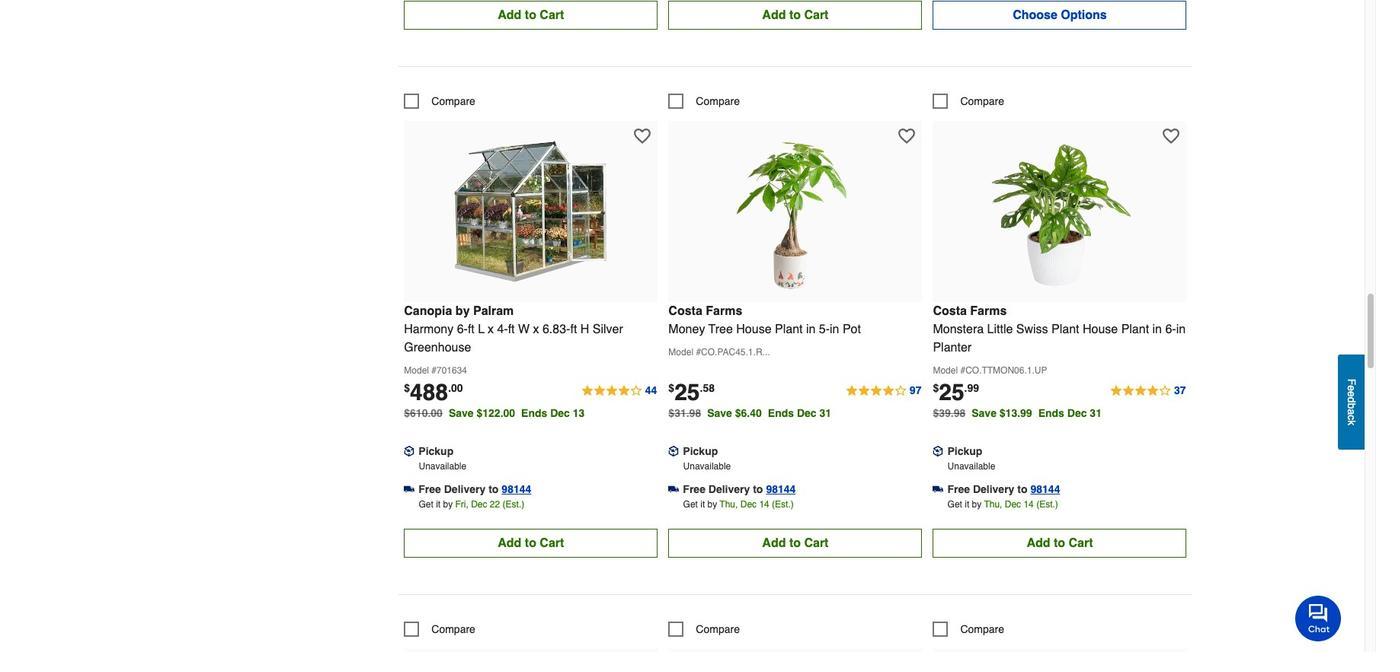 Task type: locate. For each thing, give the bounding box(es) containing it.
costa farms monstera little swiss plant house plant in 6-in planter image
[[976, 128, 1144, 296]]

co.ttmon06.1.up
[[965, 365, 1047, 376]]

98144 for truck filled icon
[[766, 484, 796, 496]]

save down .00
[[449, 407, 474, 420]]

3 (est.) from the left
[[1036, 500, 1058, 510]]

# for canopia by palram harmony 6-ft l x 4-ft w x 6.83-ft h silver greenhouse
[[431, 365, 437, 376]]

2 horizontal spatial ft
[[570, 323, 577, 337]]

get it by thu, dec 14 (est.) for truck filled icon 98144 button
[[683, 500, 794, 510]]

0 horizontal spatial truck filled image
[[404, 484, 415, 495]]

$ right 97
[[933, 382, 939, 394]]

2 horizontal spatial 4 stars image
[[1109, 382, 1187, 401]]

0 horizontal spatial free
[[419, 484, 441, 496]]

truck filled image for get it by fri, dec 22 (est.)
[[404, 484, 415, 495]]

1 horizontal spatial free delivery to 98144
[[683, 484, 796, 496]]

0 horizontal spatial get it by thu, dec 14 (est.)
[[683, 500, 794, 510]]

701634
[[437, 365, 467, 376]]

# for costa farms monstera little swiss plant house plant in 6-in planter
[[960, 365, 965, 376]]

1 horizontal spatial free
[[683, 484, 706, 496]]

save down .58
[[707, 407, 732, 420]]

e
[[1346, 386, 1358, 391], [1346, 391, 1358, 397]]

free for truck filled icon
[[683, 484, 706, 496]]

2 costa from the left
[[933, 305, 967, 318]]

2 4 stars image from the left
[[845, 382, 922, 401]]

1 horizontal spatial $
[[668, 382, 674, 394]]

$31.98
[[668, 407, 701, 420]]

0 horizontal spatial pickup
[[419, 445, 454, 458]]

2 in from the left
[[830, 323, 839, 337]]

1 heart outline image from the left
[[899, 128, 915, 144]]

costa up money
[[668, 305, 702, 318]]

(est.) for truck filled image associated with get it by thu, dec 14 (est.)
[[1036, 500, 1058, 510]]

farms
[[706, 305, 742, 318], [970, 305, 1007, 318]]

pickup down $39.98
[[947, 445, 982, 458]]

1 horizontal spatial 4 stars image
[[845, 382, 922, 401]]

get for 1st pickup image from the right
[[948, 500, 962, 510]]

2 horizontal spatial plant
[[1121, 323, 1149, 337]]

2 delivery from the left
[[708, 484, 750, 496]]

delivery
[[444, 484, 486, 496], [708, 484, 750, 496], [973, 484, 1014, 496]]

1 horizontal spatial farms
[[970, 305, 1007, 318]]

by
[[456, 305, 470, 318], [443, 500, 453, 510], [707, 500, 717, 510], [972, 500, 982, 510]]

$ up $610.00
[[404, 382, 410, 394]]

#
[[696, 347, 701, 358], [431, 365, 437, 376], [960, 365, 965, 376]]

$31.98 save $6.40 ends dec 31
[[668, 407, 831, 420]]

in up 37
[[1176, 323, 1186, 337]]

6- inside costa farms monstera little swiss plant house plant in 6-in planter
[[1165, 323, 1176, 337]]

25 for $ 25 .99
[[939, 379, 964, 406]]

it for truck filled image associated with get it by fri, dec 22 (est.)
[[436, 500, 441, 510]]

actual price $25.58 element
[[668, 379, 715, 406]]

0 horizontal spatial 4 stars image
[[580, 382, 658, 401]]

1 horizontal spatial 14
[[1024, 500, 1034, 510]]

2 98144 from the left
[[766, 484, 796, 496]]

palram
[[473, 305, 514, 318]]

delivery for truck filled image associated with get it by fri, dec 22 (est.)
[[444, 484, 486, 496]]

by for second pickup image from the left
[[707, 500, 717, 510]]

0 horizontal spatial delivery
[[444, 484, 486, 496]]

it for truck filled image associated with get it by thu, dec 14 (est.)
[[965, 500, 969, 510]]

save
[[449, 407, 474, 420], [707, 407, 732, 420], [972, 407, 997, 420]]

1 costa from the left
[[668, 305, 702, 318]]

get for second pickup image from the left
[[683, 500, 698, 510]]

0 horizontal spatial farms
[[706, 305, 742, 318]]

3 get from the left
[[948, 500, 962, 510]]

x right l
[[488, 323, 494, 337]]

ft left h
[[570, 323, 577, 337]]

2 free delivery to 98144 from the left
[[683, 484, 796, 496]]

tree
[[708, 323, 733, 337]]

$ right 44
[[668, 382, 674, 394]]

3 98144 from the left
[[1031, 484, 1060, 496]]

in left pot
[[830, 323, 839, 337]]

1 horizontal spatial 31
[[1090, 407, 1102, 420]]

98144 button for truck filled image associated with get it by thu, dec 14 (est.)
[[1031, 482, 1060, 497]]

ends for $ 25 .58
[[768, 407, 794, 420]]

1 horizontal spatial plant
[[1051, 323, 1079, 337]]

compare inside 5014686069 'element'
[[431, 624, 475, 636]]

0 horizontal spatial ft
[[468, 323, 475, 337]]

it
[[436, 500, 441, 510], [700, 500, 705, 510], [965, 500, 969, 510]]

was price $31.98 element
[[668, 404, 707, 420]]

3 98144 button from the left
[[1031, 482, 1060, 497]]

1 4 stars image from the left
[[580, 382, 658, 401]]

plant
[[775, 323, 803, 337], [1051, 323, 1079, 337], [1121, 323, 1149, 337]]

2 horizontal spatial free
[[947, 484, 970, 496]]

3 it from the left
[[965, 500, 969, 510]]

0 horizontal spatial 98144
[[502, 484, 531, 496]]

unavailable down $31.98
[[683, 461, 731, 472]]

0 horizontal spatial (est.)
[[503, 500, 524, 510]]

3 ends from the left
[[1038, 407, 1064, 420]]

4 stars image containing 44
[[580, 382, 658, 401]]

22
[[490, 500, 500, 510]]

options
[[1061, 8, 1107, 22]]

model # co.pac45.1.r...
[[668, 347, 770, 358]]

free
[[419, 484, 441, 496], [683, 484, 706, 496], [947, 484, 970, 496]]

2 horizontal spatial $
[[933, 382, 939, 394]]

get it by thu, dec 14 (est.)
[[683, 500, 794, 510], [948, 500, 1058, 510]]

31
[[819, 407, 831, 420], [1090, 407, 1102, 420]]

unavailable down $39.98
[[948, 461, 995, 472]]

1 horizontal spatial costa
[[933, 305, 967, 318]]

farms inside costa farms monstera little swiss plant house plant in 6-in planter
[[970, 305, 1007, 318]]

6- inside canopia by palram harmony 6-ft l x 4-ft w x 6.83-ft h silver greenhouse
[[457, 323, 468, 337]]

in
[[806, 323, 816, 337], [830, 323, 839, 337], [1152, 323, 1162, 337], [1176, 323, 1186, 337]]

pot
[[843, 323, 861, 337]]

ends right $6.40
[[768, 407, 794, 420]]

1 14 from the left
[[759, 500, 769, 510]]

pickup image down $39.98
[[933, 446, 944, 457]]

1 ends dec 31 element from the left
[[768, 407, 837, 420]]

2 pickup from the left
[[683, 445, 718, 458]]

1 it from the left
[[436, 500, 441, 510]]

by for 1st pickup image from the right
[[972, 500, 982, 510]]

31 for $ 25 .99
[[1090, 407, 1102, 420]]

1 thu, from the left
[[720, 500, 738, 510]]

choose options
[[1013, 8, 1107, 22]]

free for truck filled image associated with get it by fri, dec 22 (est.)
[[419, 484, 441, 496]]

6- up 37
[[1165, 323, 1176, 337]]

.58
[[700, 382, 715, 394]]

model down planter
[[933, 365, 958, 376]]

1 horizontal spatial ends dec 31 element
[[1038, 407, 1108, 420]]

choose
[[1013, 8, 1057, 22]]

0 horizontal spatial heart outline image
[[899, 128, 915, 144]]

2 horizontal spatial pickup
[[947, 445, 982, 458]]

1 horizontal spatial house
[[1083, 323, 1118, 337]]

1 horizontal spatial get
[[683, 500, 698, 510]]

1 horizontal spatial delivery
[[708, 484, 750, 496]]

2 horizontal spatial 98144 button
[[1031, 482, 1060, 497]]

5013595769 element
[[933, 622, 1004, 637]]

14
[[759, 500, 769, 510], [1024, 500, 1034, 510]]

2 thu, from the left
[[984, 500, 1002, 510]]

1 plant from the left
[[775, 323, 803, 337]]

1 (est.) from the left
[[503, 500, 524, 510]]

$ inside $ 25 .99
[[933, 382, 939, 394]]

get it by thu, dec 14 (est.) for 98144 button corresponding to truck filled image associated with get it by thu, dec 14 (est.)
[[948, 500, 1058, 510]]

0 horizontal spatial #
[[431, 365, 437, 376]]

3 unavailable from the left
[[948, 461, 995, 472]]

2 save from the left
[[707, 407, 732, 420]]

2 horizontal spatial free delivery to 98144
[[947, 484, 1060, 496]]

2 horizontal spatial unavailable
[[948, 461, 995, 472]]

# down money
[[696, 347, 701, 358]]

(est.)
[[503, 500, 524, 510], [772, 500, 794, 510], [1036, 500, 1058, 510]]

house right swiss
[[1083, 323, 1118, 337]]

1 horizontal spatial thu,
[[984, 500, 1002, 510]]

house inside costa farms money tree house plant in 5-in pot
[[736, 323, 772, 337]]

pickup down $610.00
[[419, 445, 454, 458]]

heart outline image
[[899, 128, 915, 144], [1163, 128, 1180, 144]]

1 horizontal spatial 98144 button
[[766, 482, 796, 497]]

ends dec 31 element right $6.40
[[768, 407, 837, 420]]

2 ends from the left
[[768, 407, 794, 420]]

ft
[[468, 323, 475, 337], [508, 323, 515, 337], [570, 323, 577, 337]]

2 horizontal spatial model
[[933, 365, 958, 376]]

2 horizontal spatial 98144
[[1031, 484, 1060, 496]]

costa
[[668, 305, 702, 318], [933, 305, 967, 318]]

1 $ from the left
[[404, 382, 410, 394]]

1 horizontal spatial 6-
[[1165, 323, 1176, 337]]

1 horizontal spatial model
[[668, 347, 693, 358]]

1 98144 from the left
[[502, 484, 531, 496]]

1 horizontal spatial get it by thu, dec 14 (est.)
[[948, 500, 1058, 510]]

2 pickup image from the left
[[668, 446, 679, 457]]

$
[[404, 382, 410, 394], [668, 382, 674, 394], [933, 382, 939, 394]]

2 horizontal spatial get
[[948, 500, 962, 510]]

$39.98 save $13.99 ends dec 31
[[933, 407, 1102, 420]]

0 horizontal spatial ends dec 31 element
[[768, 407, 837, 420]]

25
[[674, 379, 700, 406], [939, 379, 964, 406]]

0 horizontal spatial save
[[449, 407, 474, 420]]

1 save from the left
[[449, 407, 474, 420]]

costa up monstera
[[933, 305, 967, 318]]

costa inside costa farms money tree house plant in 5-in pot
[[668, 305, 702, 318]]

ends dec 31 element right $13.99
[[1038, 407, 1108, 420]]

plant for house
[[775, 323, 803, 337]]

truck filled image
[[404, 484, 415, 495], [933, 484, 944, 495]]

2 horizontal spatial delivery
[[973, 484, 1014, 496]]

2 6- from the left
[[1165, 323, 1176, 337]]

f
[[1346, 379, 1358, 386]]

compare inside 5013595769 element
[[960, 624, 1004, 636]]

free delivery to 98144
[[419, 484, 531, 496], [683, 484, 796, 496], [947, 484, 1060, 496]]

1 horizontal spatial it
[[700, 500, 705, 510]]

0 horizontal spatial free delivery to 98144
[[419, 484, 531, 496]]

2 $ from the left
[[668, 382, 674, 394]]

co.pac45.1.r...
[[701, 347, 770, 358]]

13
[[573, 407, 585, 420]]

2 e from the top
[[1346, 391, 1358, 397]]

98144 button
[[502, 482, 531, 497], [766, 482, 796, 497], [1031, 482, 1060, 497]]

0 horizontal spatial 25
[[674, 379, 700, 406]]

x
[[488, 323, 494, 337], [533, 323, 539, 337]]

1 horizontal spatial ends
[[768, 407, 794, 420]]

# up .99
[[960, 365, 965, 376]]

model down money
[[668, 347, 693, 358]]

1 horizontal spatial pickup
[[683, 445, 718, 458]]

plant up 37 button
[[1121, 323, 1149, 337]]

1 horizontal spatial heart outline image
[[1163, 128, 1180, 144]]

3 $ from the left
[[933, 382, 939, 394]]

488
[[410, 379, 448, 406]]

$ inside $ 25 .58
[[668, 382, 674, 394]]

ft left w
[[508, 323, 515, 337]]

$ 25 .99
[[933, 379, 979, 406]]

1 horizontal spatial 98144
[[766, 484, 796, 496]]

1 ft from the left
[[468, 323, 475, 337]]

ends right $122.00
[[521, 407, 547, 420]]

3 free delivery to 98144 from the left
[[947, 484, 1060, 496]]

1 horizontal spatial (est.)
[[772, 500, 794, 510]]

1 6- from the left
[[457, 323, 468, 337]]

0 horizontal spatial model
[[404, 365, 429, 376]]

in up 37 button
[[1152, 323, 1162, 337]]

thu,
[[720, 500, 738, 510], [984, 500, 1002, 510]]

1 horizontal spatial save
[[707, 407, 732, 420]]

pickup down $31.98
[[683, 445, 718, 458]]

ends right $13.99
[[1038, 407, 1064, 420]]

0 horizontal spatial get
[[419, 500, 433, 510]]

model up 488
[[404, 365, 429, 376]]

plant left 5-
[[775, 323, 803, 337]]

0 horizontal spatial $
[[404, 382, 410, 394]]

25 up $31.98
[[674, 379, 700, 406]]

2 horizontal spatial it
[[965, 500, 969, 510]]

0 horizontal spatial costa
[[668, 305, 702, 318]]

2 farms from the left
[[970, 305, 1007, 318]]

14 for truck filled icon 98144 button
[[759, 500, 769, 510]]

1 farms from the left
[[706, 305, 742, 318]]

6.83-
[[542, 323, 570, 337]]

5014686069 element
[[404, 622, 475, 637]]

2 it from the left
[[700, 500, 705, 510]]

1 free delivery to 98144 from the left
[[419, 484, 531, 496]]

add
[[498, 8, 521, 22], [762, 8, 786, 22], [498, 537, 521, 551], [762, 537, 786, 551], [1027, 537, 1050, 551]]

2 31 from the left
[[1090, 407, 1102, 420]]

4 stars image
[[580, 382, 658, 401], [845, 382, 922, 401], [1109, 382, 1187, 401]]

$ for $ 488 .00
[[404, 382, 410, 394]]

0 horizontal spatial it
[[436, 500, 441, 510]]

costa for costa farms monstera little swiss plant house plant in 6-in planter
[[933, 305, 967, 318]]

6-
[[457, 323, 468, 337], [1165, 323, 1176, 337]]

e up b
[[1346, 391, 1358, 397]]

1 house from the left
[[736, 323, 772, 337]]

$13.99
[[1000, 407, 1032, 420]]

6- left l
[[457, 323, 468, 337]]

1 horizontal spatial ft
[[508, 323, 515, 337]]

2 horizontal spatial pickup image
[[933, 446, 944, 457]]

3 ft from the left
[[570, 323, 577, 337]]

free delivery to 98144 for second pickup image from the left
[[683, 484, 796, 496]]

1002662048 element
[[933, 93, 1004, 109]]

25 up $39.98
[[939, 379, 964, 406]]

3 free from the left
[[947, 484, 970, 496]]

2 house from the left
[[1083, 323, 1118, 337]]

compare inside 1000272805 'element'
[[696, 95, 740, 107]]

1 get from the left
[[419, 500, 433, 510]]

thu, for truck filled image associated with get it by thu, dec 14 (est.)
[[984, 500, 1002, 510]]

1 horizontal spatial 25
[[939, 379, 964, 406]]

pickup for third pickup image from right
[[419, 445, 454, 458]]

2 get it by thu, dec 14 (est.) from the left
[[948, 500, 1058, 510]]

$6.40
[[735, 407, 762, 420]]

1 horizontal spatial unavailable
[[683, 461, 731, 472]]

plant inside costa farms money tree house plant in 5-in pot
[[775, 323, 803, 337]]

unavailable
[[419, 461, 466, 472], [683, 461, 731, 472], [948, 461, 995, 472]]

farms up tree on the right of page
[[706, 305, 742, 318]]

44
[[645, 385, 657, 397]]

model
[[668, 347, 693, 358], [404, 365, 429, 376], [933, 365, 958, 376]]

save for $ 488 .00
[[449, 407, 474, 420]]

k
[[1346, 420, 1358, 426]]

2 truck filled image from the left
[[933, 484, 944, 495]]

2 get from the left
[[683, 500, 698, 510]]

98144 for truck filled image associated with get it by fri, dec 22 (est.)
[[502, 484, 531, 496]]

3 save from the left
[[972, 407, 997, 420]]

0 horizontal spatial thu,
[[720, 500, 738, 510]]

1 get it by thu, dec 14 (est.) from the left
[[683, 500, 794, 510]]

harmony
[[404, 323, 454, 337]]

ft left l
[[468, 323, 475, 337]]

free delivery to 98144 for third pickup image from right
[[419, 484, 531, 496]]

ends
[[521, 407, 547, 420], [768, 407, 794, 420], [1038, 407, 1064, 420]]

compare
[[431, 95, 475, 107], [696, 95, 740, 107], [960, 95, 1004, 107], [431, 624, 475, 636], [696, 624, 740, 636], [960, 624, 1004, 636]]

1 31 from the left
[[819, 407, 831, 420]]

farms inside costa farms money tree house plant in 5-in pot
[[706, 305, 742, 318]]

delivery for truck filled image associated with get it by thu, dec 14 (est.)
[[973, 484, 1014, 496]]

1 25 from the left
[[674, 379, 700, 406]]

0 horizontal spatial 14
[[759, 500, 769, 510]]

(est.) for truck filled icon
[[772, 500, 794, 510]]

2 14 from the left
[[1024, 500, 1034, 510]]

1 free from the left
[[419, 484, 441, 496]]

farms up little
[[970, 305, 1007, 318]]

b
[[1346, 403, 1358, 409]]

in left 5-
[[806, 323, 816, 337]]

was price $610.00 element
[[404, 404, 449, 420]]

e up d
[[1346, 386, 1358, 391]]

0 horizontal spatial x
[[488, 323, 494, 337]]

1 ends from the left
[[521, 407, 547, 420]]

dec
[[550, 407, 570, 420], [797, 407, 817, 420], [1067, 407, 1087, 420], [471, 500, 487, 510], [740, 500, 757, 510], [1005, 500, 1021, 510]]

compare inside 5000113247 element
[[696, 624, 740, 636]]

0 horizontal spatial 6-
[[457, 323, 468, 337]]

house up co.pac45.1.r...
[[736, 323, 772, 337]]

0 horizontal spatial plant
[[775, 323, 803, 337]]

plant right swiss
[[1051, 323, 1079, 337]]

get
[[419, 500, 433, 510], [683, 500, 698, 510], [948, 500, 962, 510]]

98144 button for truck filled image associated with get it by fri, dec 22 (est.)
[[502, 482, 531, 497]]

2 ends dec 31 element from the left
[[1038, 407, 1108, 420]]

truck filled image
[[668, 484, 679, 495]]

2 plant from the left
[[1051, 323, 1079, 337]]

3 4 stars image from the left
[[1109, 382, 1187, 401]]

1 horizontal spatial truck filled image
[[933, 484, 944, 495]]

0 horizontal spatial 98144 button
[[502, 482, 531, 497]]

0 horizontal spatial 31
[[819, 407, 831, 420]]

44 button
[[580, 382, 658, 401]]

add to cart
[[498, 8, 564, 22], [762, 8, 829, 22], [498, 537, 564, 551], [762, 537, 829, 551], [1027, 537, 1093, 551]]

savings save $13.99 element
[[972, 407, 1108, 420]]

save down .99
[[972, 407, 997, 420]]

ends dec 31 element
[[768, 407, 837, 420], [1038, 407, 1108, 420]]

chat invite button image
[[1295, 596, 1342, 642]]

5000113247 element
[[668, 622, 740, 637]]

w
[[518, 323, 530, 337]]

37 button
[[1109, 382, 1187, 401]]

4 stars image containing 97
[[845, 382, 922, 401]]

3 delivery from the left
[[973, 484, 1014, 496]]

h
[[580, 323, 589, 337]]

2 horizontal spatial #
[[960, 365, 965, 376]]

pickup image
[[404, 446, 415, 457], [668, 446, 679, 457], [933, 446, 944, 457]]

2 25 from the left
[[939, 379, 964, 406]]

by inside canopia by palram harmony 6-ft l x 4-ft w x 6.83-ft h silver greenhouse
[[456, 305, 470, 318]]

compare for 5014686069 'element'
[[431, 624, 475, 636]]

2 free from the left
[[683, 484, 706, 496]]

1 delivery from the left
[[444, 484, 486, 496]]

compare inside 5001373449 element
[[431, 95, 475, 107]]

# up actual price $488.00 element
[[431, 365, 437, 376]]

2 98144 button from the left
[[766, 482, 796, 497]]

1 horizontal spatial #
[[696, 347, 701, 358]]

save for $ 25 .58
[[707, 407, 732, 420]]

2 (est.) from the left
[[772, 500, 794, 510]]

costa farms monstera little swiss plant house plant in 6-in planter
[[933, 305, 1186, 355]]

0 horizontal spatial house
[[736, 323, 772, 337]]

1 truck filled image from the left
[[404, 484, 415, 495]]

0 horizontal spatial unavailable
[[419, 461, 466, 472]]

add to cart button
[[404, 0, 658, 29], [668, 0, 922, 29], [404, 529, 658, 558], [668, 529, 922, 558], [933, 529, 1187, 558]]

compare inside 1002662048 element
[[960, 95, 1004, 107]]

2 horizontal spatial ends
[[1038, 407, 1064, 420]]

$ 488 .00
[[404, 379, 463, 406]]

savings save $6.40 element
[[707, 407, 837, 420]]

98144
[[502, 484, 531, 496], [766, 484, 796, 496], [1031, 484, 1060, 496]]

pickup image up truck filled icon
[[668, 446, 679, 457]]

d
[[1346, 397, 1358, 403]]

unavailable up fri,
[[419, 461, 466, 472]]

4 stars image containing 37
[[1109, 382, 1187, 401]]

0 horizontal spatial ends
[[521, 407, 547, 420]]

3 pickup from the left
[[947, 445, 982, 458]]

x right w
[[533, 323, 539, 337]]

1 horizontal spatial x
[[533, 323, 539, 337]]

1 98144 button from the left
[[502, 482, 531, 497]]

cart
[[540, 8, 564, 22], [804, 8, 829, 22], [540, 537, 564, 551], [804, 537, 829, 551], [1069, 537, 1093, 551]]

1 horizontal spatial pickup image
[[668, 446, 679, 457]]

pickup image down $610.00
[[404, 446, 415, 457]]

costa inside costa farms monstera little swiss plant house plant in 6-in planter
[[933, 305, 967, 318]]

ends dec 13 element
[[521, 407, 591, 420]]

(est.) for truck filled image associated with get it by fri, dec 22 (est.)
[[503, 500, 524, 510]]

2 horizontal spatial (est.)
[[1036, 500, 1058, 510]]

1 pickup from the left
[[419, 445, 454, 458]]

2 horizontal spatial save
[[972, 407, 997, 420]]

$ inside the $ 488 .00
[[404, 382, 410, 394]]

costa farms money tree house plant in 5-in pot
[[668, 305, 861, 337]]

0 horizontal spatial pickup image
[[404, 446, 415, 457]]

2 unavailable from the left
[[683, 461, 731, 472]]

1 unavailable from the left
[[419, 461, 466, 472]]

fri,
[[455, 500, 468, 510]]

house
[[736, 323, 772, 337], [1083, 323, 1118, 337]]

to
[[525, 8, 536, 22], [789, 8, 801, 22], [488, 484, 499, 496], [753, 484, 763, 496], [1017, 484, 1027, 496], [525, 537, 536, 551], [789, 537, 801, 551], [1054, 537, 1065, 551]]



Task type: describe. For each thing, give the bounding box(es) containing it.
heart outline image
[[634, 128, 651, 144]]

model for money tree house plant in 5-in pot
[[668, 347, 693, 358]]

4 stars image for $ 25 .58
[[845, 382, 922, 401]]

3 plant from the left
[[1121, 323, 1149, 337]]

canopia by palram harmony 6-ft l x 4-ft w x 6.83-ft h silver greenhouse
[[404, 305, 623, 355]]

a
[[1346, 409, 1358, 415]]

pickup for second pickup image from the left
[[683, 445, 718, 458]]

choose options link
[[933, 0, 1187, 29]]

unavailable for second pickup image from the left
[[683, 461, 731, 472]]

$122.00
[[477, 407, 515, 420]]

# for costa farms money tree house plant in 5-in pot
[[696, 347, 701, 358]]

.00
[[448, 382, 463, 394]]

plant for swiss
[[1051, 323, 1079, 337]]

1000272805 element
[[668, 93, 740, 109]]

farms for little
[[970, 305, 1007, 318]]

compare for 5001373449 element
[[431, 95, 475, 107]]

swiss
[[1016, 323, 1048, 337]]

.99
[[964, 382, 979, 394]]

ends for $ 25 .99
[[1038, 407, 1064, 420]]

97 button
[[845, 382, 922, 401]]

4 stars image for $ 488 .00
[[580, 382, 658, 401]]

truck filled image for get it by thu, dec 14 (est.)
[[933, 484, 944, 495]]

house inside costa farms monstera little swiss plant house plant in 6-in planter
[[1083, 323, 1118, 337]]

$ 25 .58
[[668, 379, 715, 406]]

5001373449 element
[[404, 93, 475, 109]]

silver
[[593, 323, 623, 337]]

$ for $ 25 .99
[[933, 382, 939, 394]]

98144 for truck filled image associated with get it by thu, dec 14 (est.)
[[1031, 484, 1060, 496]]

save for $ 25 .99
[[972, 407, 997, 420]]

little
[[987, 323, 1013, 337]]

4 stars image for $ 25 .99
[[1109, 382, 1187, 401]]

14 for 98144 button corresponding to truck filled image associated with get it by thu, dec 14 (est.)
[[1024, 500, 1034, 510]]

planter
[[933, 341, 972, 355]]

2 heart outline image from the left
[[1163, 128, 1180, 144]]

it for truck filled icon
[[700, 500, 705, 510]]

$ for $ 25 .58
[[668, 382, 674, 394]]

model # 701634
[[404, 365, 467, 376]]

compare for 5000113247 element
[[696, 624, 740, 636]]

farms for tree
[[706, 305, 742, 318]]

savings save $122.00 element
[[449, 407, 591, 420]]

3 in from the left
[[1152, 323, 1162, 337]]

actual price $25.99 element
[[933, 379, 979, 406]]

1 x from the left
[[488, 323, 494, 337]]

unavailable for third pickup image from right
[[419, 461, 466, 472]]

2 x from the left
[[533, 323, 539, 337]]

model # co.ttmon06.1.up
[[933, 365, 1047, 376]]

f e e d b a c k
[[1346, 379, 1358, 426]]

l
[[478, 323, 484, 337]]

thu, for truck filled icon
[[720, 500, 738, 510]]

4-
[[497, 323, 508, 337]]

get it by fri, dec 22 (est.)
[[419, 500, 524, 510]]

$610.00
[[404, 407, 443, 420]]

5-
[[819, 323, 830, 337]]

ends dec 31 element for $ 25 .99
[[1038, 407, 1108, 420]]

by for third pickup image from right
[[443, 500, 453, 510]]

98144 button for truck filled icon
[[766, 482, 796, 497]]

was price $39.98 element
[[933, 404, 972, 420]]

$39.98
[[933, 407, 966, 420]]

monstera
[[933, 323, 984, 337]]

compare for 5013595769 element
[[960, 624, 1004, 636]]

1 in from the left
[[806, 323, 816, 337]]

unavailable for 1st pickup image from the right
[[948, 461, 995, 472]]

free delivery to 98144 for 1st pickup image from the right
[[947, 484, 1060, 496]]

4 in from the left
[[1176, 323, 1186, 337]]

37
[[1174, 385, 1186, 397]]

canopia by palram harmony 6-ft l x 4-ft w x 6.83-ft h silver greenhouse image
[[447, 128, 615, 296]]

costa for costa farms money tree house plant in 5-in pot
[[668, 305, 702, 318]]

get for third pickup image from right
[[419, 500, 433, 510]]

ends for $ 488 .00
[[521, 407, 547, 420]]

31 for $ 25 .58
[[819, 407, 831, 420]]

1 e from the top
[[1346, 386, 1358, 391]]

free for truck filled image associated with get it by thu, dec 14 (est.)
[[947, 484, 970, 496]]

25 for $ 25 .58
[[674, 379, 700, 406]]

compare for 1002662048 element
[[960, 95, 1004, 107]]

3 pickup image from the left
[[933, 446, 944, 457]]

greenhouse
[[404, 341, 471, 355]]

ends dec 31 element for $ 25 .58
[[768, 407, 837, 420]]

pickup for 1st pickup image from the right
[[947, 445, 982, 458]]

compare for 1000272805 'element'
[[696, 95, 740, 107]]

c
[[1346, 415, 1358, 421]]

canopia
[[404, 305, 452, 318]]

f e e d b a c k button
[[1338, 355, 1365, 450]]

costa farms money tree house plant in 5-in pot image
[[712, 128, 879, 296]]

money
[[668, 323, 705, 337]]

delivery for truck filled icon
[[708, 484, 750, 496]]

model for harmony 6-ft l x 4-ft w x 6.83-ft h silver greenhouse
[[404, 365, 429, 376]]

actual price $488.00 element
[[404, 379, 463, 406]]

model for monstera little swiss plant house plant in 6-in planter
[[933, 365, 958, 376]]

1 pickup image from the left
[[404, 446, 415, 457]]

2 ft from the left
[[508, 323, 515, 337]]

97
[[910, 385, 922, 397]]

$610.00 save $122.00 ends dec 13
[[404, 407, 585, 420]]



Task type: vqa. For each thing, say whether or not it's contained in the screenshot.


